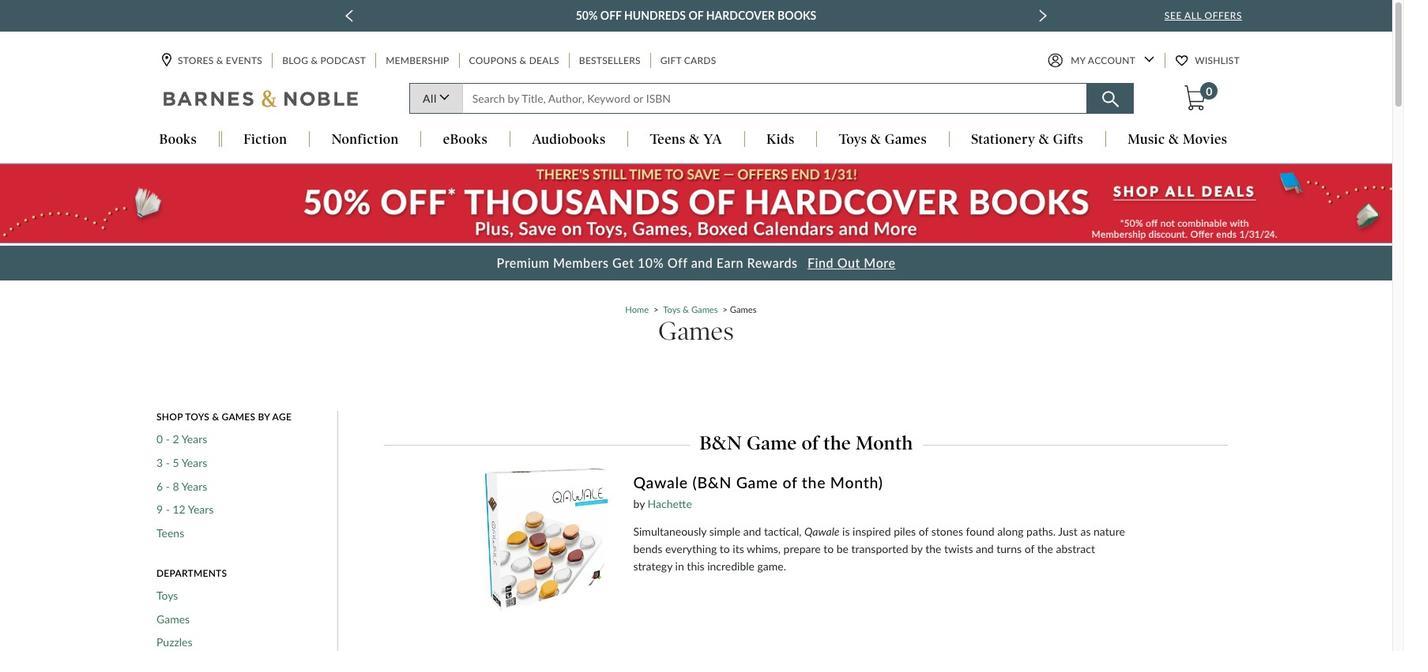 Task type: describe. For each thing, give the bounding box(es) containing it.
the inside "qawale (b&n game of the month) by hachette"
[[802, 474, 826, 492]]

prepare
[[784, 542, 821, 555]]

by inside "qawale (b&n game of the month) by hachette"
[[633, 497, 645, 510]]

0 horizontal spatial off
[[600, 9, 622, 22]]

blog
[[282, 55, 308, 67]]

gifts
[[1053, 132, 1084, 147]]

3 - 5 years
[[156, 456, 207, 469]]

stones
[[932, 524, 963, 538]]

years for 3 - 5 years
[[181, 456, 207, 469]]

blog & podcast
[[282, 55, 366, 67]]

and inside is inspired piles of stones found along paths. just as nature bends everything to its whims, prepare to be transported by the twists and turns of the abstract strategy in this incredible game.
[[976, 542, 994, 555]]

audiobooks button
[[510, 132, 628, 149]]

hardcover
[[706, 9, 775, 22]]

movies
[[1183, 132, 1228, 147]]

nonfiction
[[331, 132, 399, 147]]

premium members get 10% off and earn rewards find out more
[[497, 255, 896, 270]]

b&n
[[700, 431, 742, 454]]

toys & games inside button
[[839, 132, 927, 147]]

- for 3
[[166, 456, 170, 469]]

the down stones
[[926, 542, 942, 555]]

earn
[[717, 255, 744, 270]]

& for the toys & games button on the right of the page
[[871, 132, 881, 147]]

1 vertical spatial qawale
[[805, 524, 840, 538]]

6
[[156, 480, 163, 493]]

strategy
[[633, 559, 673, 573]]

found
[[966, 524, 995, 538]]

(b&n
[[693, 474, 732, 492]]

games inside button
[[885, 132, 927, 147]]

9 - 12 years link
[[156, 503, 214, 517]]

ya
[[704, 132, 722, 147]]

toys link
[[156, 589, 178, 603]]

stores & events link
[[162, 53, 264, 68]]

teens for teens & ya
[[650, 132, 686, 147]]

3
[[156, 456, 163, 469]]

is inspired piles of stones found along paths. just as nature bends everything to its whims, prepare to be transported by the twists and turns of the abstract strategy in this incredible game.
[[633, 524, 1125, 573]]

ebooks
[[443, 132, 488, 147]]

& for teens & ya button
[[689, 132, 700, 147]]

its
[[733, 542, 744, 555]]

shop
[[156, 411, 183, 423]]

qawale (b&n game of the month) link
[[633, 473, 1127, 495]]

get
[[613, 255, 634, 270]]

puzzles
[[156, 636, 192, 649]]

paths.
[[1027, 524, 1056, 538]]

fiction
[[244, 132, 287, 147]]

& for music & movies button
[[1169, 132, 1180, 147]]

8
[[173, 480, 179, 493]]

coupons & deals
[[469, 55, 559, 67]]

members
[[553, 255, 609, 270]]

toys & games inside games 'main content'
[[663, 304, 718, 314]]

wishlist
[[1195, 55, 1240, 67]]

off inside games 'main content'
[[668, 255, 688, 270]]

0 horizontal spatial by
[[258, 411, 270, 423]]

deals
[[529, 55, 559, 67]]

- for 9
[[166, 503, 170, 516]]

logo image
[[164, 90, 360, 112]]

my account button
[[1048, 53, 1155, 68]]

all inside 'link'
[[423, 92, 437, 105]]

books inside 50% off hundreds of hardcover books link
[[778, 9, 817, 22]]

50%
[[576, 9, 598, 22]]

membership
[[386, 55, 449, 67]]

gift cards link
[[659, 53, 718, 68]]

stores & events
[[178, 55, 262, 67]]

all link
[[409, 83, 462, 114]]

stationery & gifts
[[971, 132, 1084, 147]]

0 vertical spatial game
[[747, 431, 797, 454]]

50% off thousans of hardcover books, plus, save on toys, games, boxed calendars and more image
[[0, 165, 1392, 242]]

of for hundreds
[[689, 9, 704, 22]]

music & movies button
[[1106, 132, 1249, 149]]

incredible
[[707, 559, 755, 573]]

9 - 12 years
[[156, 503, 214, 516]]

cart image
[[1185, 86, 1206, 111]]

games main content
[[0, 164, 1392, 651]]

music & movies
[[1128, 132, 1228, 147]]

along
[[997, 524, 1024, 538]]

teens link
[[156, 526, 184, 540]]

wishlist link
[[1176, 53, 1242, 68]]

gift
[[661, 55, 682, 67]]

nonfiction button
[[310, 132, 421, 149]]

qawale (b&n game of the month) image
[[485, 469, 610, 613]]

games link
[[156, 612, 190, 626]]

kids button
[[745, 132, 817, 149]]

offers
[[1205, 9, 1242, 21]]

see all offers link
[[1165, 9, 1242, 21]]

& for the coupons & deals link
[[520, 55, 527, 67]]

12
[[173, 503, 185, 516]]

toys inside button
[[839, 132, 867, 147]]

simultaneously
[[633, 524, 707, 538]]

by inside is inspired piles of stones found along paths. just as nature bends everything to its whims, prepare to be transported by the twists and turns of the abstract strategy in this incredible game.
[[911, 542, 923, 555]]

month)
[[830, 474, 883, 492]]

down arrow image
[[1144, 56, 1155, 63]]

of for piles
[[919, 524, 929, 538]]

0 button
[[1183, 82, 1218, 112]]

Search by Title, Author, Keyword or ISBN text field
[[462, 83, 1087, 114]]

bestsellers link
[[578, 53, 642, 68]]

puzzles link
[[156, 636, 192, 649]]

b&n game of the month
[[700, 431, 913, 454]]

transported
[[852, 542, 908, 555]]

age
[[272, 411, 292, 423]]

blog & podcast link
[[281, 53, 368, 68]]

user image
[[1048, 53, 1063, 68]]

stationery
[[971, 132, 1036, 147]]

hachette link
[[648, 497, 692, 510]]

everything
[[665, 542, 717, 555]]

game inside "qawale (b&n game of the month) by hachette"
[[736, 474, 778, 492]]

premium
[[497, 255, 550, 270]]



Task type: locate. For each thing, give the bounding box(es) containing it.
0 inside games 'main content'
[[156, 433, 163, 446]]

of up "qawale (b&n game of the month) by hachette"
[[802, 431, 819, 454]]

events
[[226, 55, 262, 67]]

my
[[1071, 55, 1086, 67]]

& for the blog & podcast link
[[311, 55, 318, 67]]

and down found
[[976, 542, 994, 555]]

piles
[[894, 524, 916, 538]]

home
[[625, 304, 649, 314]]

account
[[1088, 55, 1136, 67]]

coupons & deals link
[[468, 53, 561, 68]]

game right (b&n
[[736, 474, 778, 492]]

0 horizontal spatial to
[[720, 542, 730, 555]]

years for 9 - 12 years
[[188, 503, 214, 516]]

0 horizontal spatial toys & games
[[663, 304, 718, 314]]

is
[[842, 524, 850, 538]]

1 horizontal spatial books
[[778, 9, 817, 22]]

qawale up hachette at the bottom left
[[633, 474, 688, 492]]

music
[[1128, 132, 1165, 147]]

& for stationery & gifts button
[[1039, 132, 1050, 147]]

0 horizontal spatial qawale
[[633, 474, 688, 492]]

1 horizontal spatial to
[[824, 542, 834, 555]]

hachette
[[648, 497, 692, 510]]

toys
[[839, 132, 867, 147], [663, 304, 681, 314], [185, 411, 210, 423], [156, 589, 178, 602]]

2
[[173, 433, 179, 446]]

0 for 0
[[1206, 85, 1213, 98]]

0 horizontal spatial 0
[[156, 433, 163, 446]]

off right '50%'
[[600, 9, 622, 22]]

simultaneously simple and tactical, qawale
[[633, 524, 840, 538]]

2 horizontal spatial by
[[911, 542, 923, 555]]

in
[[675, 559, 684, 573]]

4 - from the top
[[166, 503, 170, 516]]

toys & games button
[[817, 132, 949, 149]]

of for game
[[783, 474, 798, 492]]

1 horizontal spatial off
[[668, 255, 688, 270]]

toys up 0 - 2 years
[[185, 411, 210, 423]]

off right 10%
[[668, 255, 688, 270]]

teens inside games 'main content'
[[156, 526, 184, 540]]

1 horizontal spatial and
[[743, 524, 761, 538]]

1 vertical spatial teens
[[156, 526, 184, 540]]

- left 2
[[166, 433, 170, 446]]

1 horizontal spatial 0
[[1206, 85, 1213, 98]]

1 vertical spatial by
[[633, 497, 645, 510]]

0 vertical spatial off
[[600, 9, 622, 22]]

of
[[689, 9, 704, 22], [802, 431, 819, 454], [783, 474, 798, 492], [919, 524, 929, 538], [1025, 542, 1035, 555]]

gift cards
[[661, 55, 716, 67]]

0 for 0 - 2 years
[[156, 433, 163, 446]]

by
[[258, 411, 270, 423], [633, 497, 645, 510], [911, 542, 923, 555]]

toys & games
[[839, 132, 927, 147], [663, 304, 718, 314]]

all right see on the top of page
[[1185, 9, 1202, 21]]

teens left ya
[[650, 132, 686, 147]]

5
[[173, 456, 179, 469]]

None field
[[462, 83, 1087, 114]]

next slide / item image
[[1039, 9, 1047, 22]]

- for 6
[[166, 480, 170, 493]]

of right hundreds
[[689, 9, 704, 22]]

2 - from the top
[[166, 456, 170, 469]]

qawale left is
[[805, 524, 840, 538]]

50% off hundreds of hardcover books link
[[576, 6, 817, 25]]

1 horizontal spatial toys & games
[[839, 132, 927, 147]]

abstract
[[1056, 542, 1095, 555]]

of right piles
[[919, 524, 929, 538]]

and
[[691, 255, 713, 270], [743, 524, 761, 538], [976, 542, 994, 555]]

toys right home
[[663, 304, 681, 314]]

membership link
[[384, 53, 451, 68]]

as
[[1081, 524, 1091, 538]]

teens for the teens link
[[156, 526, 184, 540]]

0 horizontal spatial books
[[159, 132, 197, 147]]

toys right 'kids' button
[[839, 132, 867, 147]]

see all offers
[[1165, 9, 1242, 21]]

and left earn
[[691, 255, 713, 270]]

0 inside 'dropdown button'
[[1206, 85, 1213, 98]]

0 horizontal spatial teens
[[156, 526, 184, 540]]

0 - 2 years
[[156, 433, 207, 446]]

bends
[[633, 542, 663, 555]]

tactical,
[[764, 524, 802, 538]]

game up "qawale (b&n game of the month) by hachette"
[[747, 431, 797, 454]]

and up whims,
[[743, 524, 761, 538]]

years right 8
[[181, 480, 207, 493]]

teens down 12
[[156, 526, 184, 540]]

-
[[166, 433, 170, 446], [166, 456, 170, 469], [166, 480, 170, 493], [166, 503, 170, 516]]

0
[[1206, 85, 1213, 98], [156, 433, 163, 446]]

search image
[[1102, 91, 1119, 108]]

qawale inside "qawale (b&n game of the month) by hachette"
[[633, 474, 688, 492]]

10%
[[638, 255, 664, 270]]

stores
[[178, 55, 214, 67]]

turns
[[997, 542, 1022, 555]]

1 vertical spatial toys & games
[[663, 304, 718, 314]]

to left be
[[824, 542, 834, 555]]

ebooks button
[[421, 132, 509, 149]]

0 horizontal spatial all
[[423, 92, 437, 105]]

this
[[687, 559, 705, 573]]

of right turns
[[1025, 542, 1035, 555]]

1 horizontal spatial teens
[[650, 132, 686, 147]]

years right 5
[[181, 456, 207, 469]]

twists
[[944, 542, 973, 555]]

the
[[824, 431, 851, 454], [802, 474, 826, 492], [926, 542, 942, 555], [1037, 542, 1053, 555]]

toys up games link
[[156, 589, 178, 602]]

- left 5
[[166, 456, 170, 469]]

0 - 2 years link
[[156, 433, 207, 446]]

to left its
[[720, 542, 730, 555]]

just
[[1058, 524, 1078, 538]]

month
[[856, 431, 913, 454]]

the down paths.
[[1037, 542, 1053, 555]]

years for 6 - 8 years
[[181, 480, 207, 493]]

teens inside teens & ya button
[[650, 132, 686, 147]]

- right 9
[[166, 503, 170, 516]]

be
[[837, 542, 849, 555]]

by left age
[[258, 411, 270, 423]]

years right 2
[[181, 433, 207, 446]]

0 vertical spatial toys & games
[[839, 132, 927, 147]]

0 left 2
[[156, 433, 163, 446]]

the up month)
[[824, 431, 851, 454]]

0 horizontal spatial and
[[691, 255, 713, 270]]

3 - 5 years link
[[156, 456, 207, 470]]

0 vertical spatial books
[[778, 9, 817, 22]]

by left hachette link
[[633, 497, 645, 510]]

1 vertical spatial off
[[668, 255, 688, 270]]

1 vertical spatial and
[[743, 524, 761, 538]]

qawale (b&n game of the month) by hachette
[[633, 474, 883, 510]]

more
[[864, 255, 896, 270]]

1 horizontal spatial qawale
[[805, 524, 840, 538]]

2 vertical spatial and
[[976, 542, 994, 555]]

podcast
[[320, 55, 366, 67]]

years
[[181, 433, 207, 446], [181, 456, 207, 469], [181, 480, 207, 493], [188, 503, 214, 516]]

nature
[[1094, 524, 1125, 538]]

previous slide / item image
[[346, 9, 354, 22]]

0 vertical spatial and
[[691, 255, 713, 270]]

books inside books button
[[159, 132, 197, 147]]

0 vertical spatial all
[[1185, 9, 1202, 21]]

0 vertical spatial by
[[258, 411, 270, 423]]

2 horizontal spatial and
[[976, 542, 994, 555]]

toys & games link
[[663, 304, 718, 314]]

hundreds
[[624, 9, 686, 22]]

find
[[808, 255, 834, 270]]

2 vertical spatial by
[[911, 542, 923, 555]]

50% off hundreds of hardcover books
[[576, 9, 817, 22]]

0 vertical spatial teens
[[650, 132, 686, 147]]

out
[[837, 255, 860, 270]]

1 vertical spatial books
[[159, 132, 197, 147]]

the down b&n game of the month
[[802, 474, 826, 492]]

rewards
[[747, 255, 798, 270]]

of down b&n game of the month
[[783, 474, 798, 492]]

all down membership
[[423, 92, 437, 105]]

1 horizontal spatial all
[[1185, 9, 1202, 21]]

years for 0 - 2 years
[[181, 433, 207, 446]]

of inside "qawale (b&n game of the month) by hachette"
[[783, 474, 798, 492]]

2 to from the left
[[824, 542, 834, 555]]

by down piles
[[911, 542, 923, 555]]

my account
[[1071, 55, 1136, 67]]

departments
[[156, 567, 227, 579]]

1 horizontal spatial by
[[633, 497, 645, 510]]

1 - from the top
[[166, 433, 170, 446]]

cards
[[684, 55, 716, 67]]

1 vertical spatial 0
[[156, 433, 163, 446]]

years right 12
[[188, 503, 214, 516]]

- right the 6
[[166, 480, 170, 493]]

fiction button
[[222, 132, 309, 149]]

0 down wishlist link
[[1206, 85, 1213, 98]]

1 to from the left
[[720, 542, 730, 555]]

stationery & gifts button
[[950, 132, 1105, 149]]

coupons
[[469, 55, 517, 67]]

0 vertical spatial qawale
[[633, 474, 688, 492]]

teens & ya button
[[628, 132, 744, 149]]

0 vertical spatial 0
[[1206, 85, 1213, 98]]

- for 0
[[166, 433, 170, 446]]

books button
[[138, 132, 219, 149]]

books
[[778, 9, 817, 22], [159, 132, 197, 147]]

1 vertical spatial game
[[736, 474, 778, 492]]

shop toys & games by age
[[156, 411, 292, 423]]

1 vertical spatial all
[[423, 92, 437, 105]]

6 - 8 years
[[156, 480, 207, 493]]

3 - from the top
[[166, 480, 170, 493]]



Task type: vqa. For each thing, say whether or not it's contained in the screenshot.
Life
no



